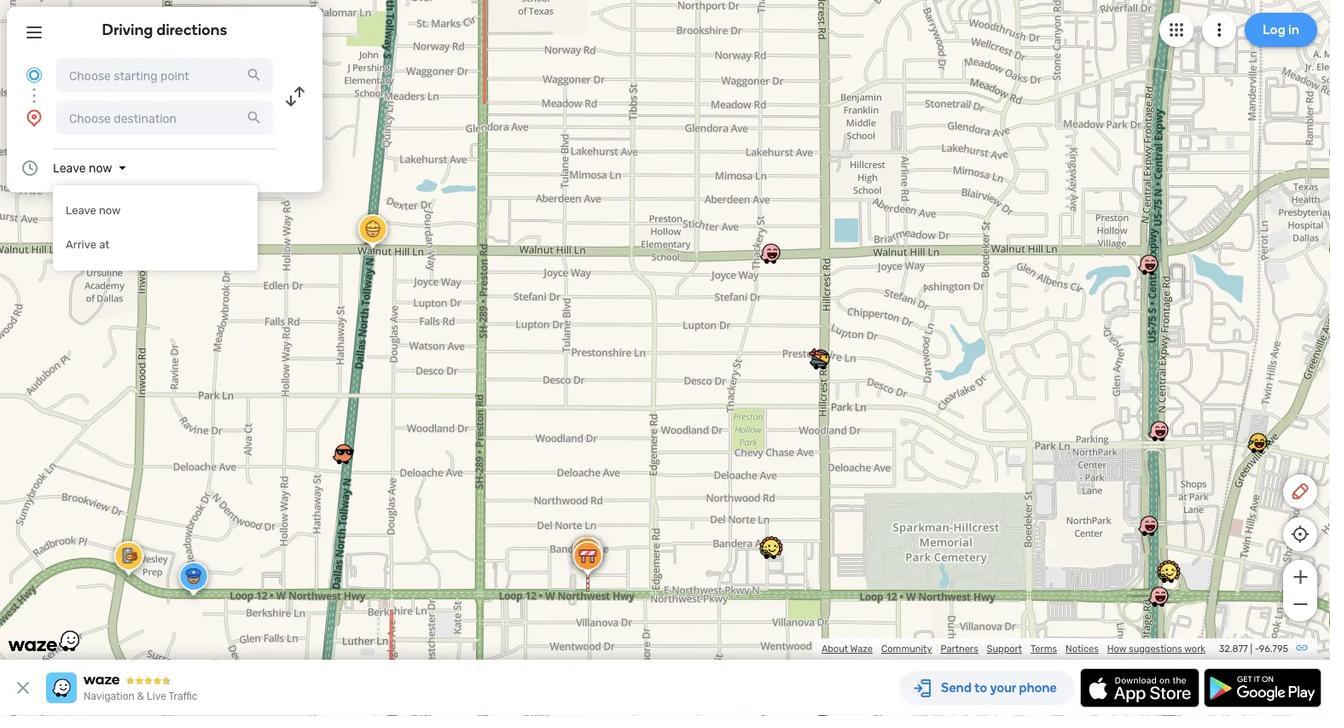 Task type: vqa. For each thing, say whether or not it's contained in the screenshot.
list box
no



Task type: locate. For each thing, give the bounding box(es) containing it.
&
[[137, 690, 144, 702]]

-
[[1255, 643, 1260, 655]]

how
[[1108, 643, 1127, 655]]

driving
[[102, 20, 153, 39]]

leave now up arrive at
[[66, 204, 121, 217]]

1 vertical spatial now
[[99, 204, 121, 217]]

now
[[89, 161, 112, 175], [99, 204, 121, 217]]

partners
[[941, 643, 979, 655]]

0 vertical spatial leave
[[53, 161, 86, 175]]

now up at
[[99, 204, 121, 217]]

1 vertical spatial leave
[[66, 204, 96, 217]]

notices
[[1066, 643, 1099, 655]]

leave up 'arrive'
[[66, 204, 96, 217]]

arrive
[[66, 238, 96, 251]]

suggestions
[[1129, 643, 1183, 655]]

32.877
[[1219, 643, 1248, 655]]

now up leave now option
[[89, 161, 112, 175]]

x image
[[13, 678, 33, 698]]

partners link
[[941, 643, 979, 655]]

terms link
[[1031, 643, 1057, 655]]

waze
[[851, 643, 873, 655]]

zoom out image
[[1290, 594, 1311, 614]]

leave
[[53, 161, 86, 175], [66, 204, 96, 217]]

live
[[147, 690, 166, 702]]

leave now right clock icon
[[53, 161, 112, 175]]

arrive at option
[[53, 228, 258, 262]]

traffic
[[169, 690, 197, 702]]

pencil image
[[1290, 481, 1311, 502]]

support
[[987, 643, 1022, 655]]

driving directions
[[102, 20, 227, 39]]

about waze link
[[822, 643, 873, 655]]

support link
[[987, 643, 1022, 655]]

location image
[[24, 108, 44, 128]]

now inside option
[[99, 204, 121, 217]]

terms
[[1031, 643, 1057, 655]]

0 vertical spatial leave now
[[53, 161, 112, 175]]

leave now
[[53, 161, 112, 175], [66, 204, 121, 217]]

directions
[[157, 20, 227, 39]]

leave now inside leave now option
[[66, 204, 121, 217]]

Choose starting point text field
[[56, 58, 273, 92]]

leave right clock icon
[[53, 161, 86, 175]]

1 vertical spatial leave now
[[66, 204, 121, 217]]



Task type: describe. For each thing, give the bounding box(es) containing it.
0 vertical spatial now
[[89, 161, 112, 175]]

about
[[822, 643, 848, 655]]

notices link
[[1066, 643, 1099, 655]]

work
[[1185, 643, 1206, 655]]

about waze community partners support terms notices how suggestions work
[[822, 643, 1206, 655]]

|
[[1251, 643, 1253, 655]]

32.877 | -96.795
[[1219, 643, 1289, 655]]

arrive at
[[66, 238, 110, 251]]

navigation
[[84, 690, 135, 702]]

link image
[[1296, 641, 1309, 655]]

at
[[99, 238, 110, 251]]

current location image
[[24, 65, 44, 85]]

community link
[[882, 643, 932, 655]]

navigation & live traffic
[[84, 690, 197, 702]]

96.795
[[1260, 643, 1289, 655]]

Choose destination text field
[[56, 101, 273, 135]]

leave inside leave now option
[[66, 204, 96, 217]]

zoom in image
[[1290, 567, 1311, 587]]

leave now option
[[53, 194, 258, 228]]

how suggestions work link
[[1108, 643, 1206, 655]]

community
[[882, 643, 932, 655]]

clock image
[[20, 158, 40, 178]]



